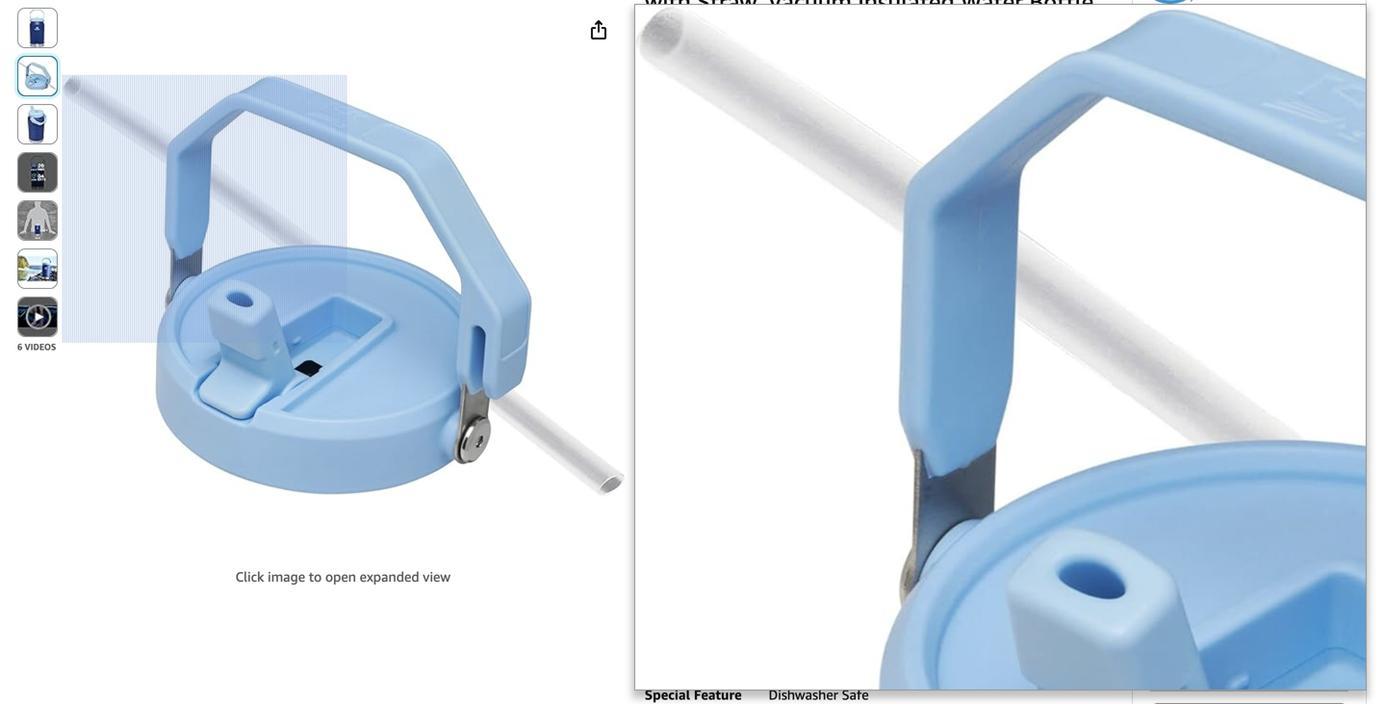 Task type: describe. For each thing, give the bounding box(es) containing it.
amazon prime logo image
[[1147, 0, 1195, 8]]

qty:
[[1159, 425, 1179, 438]]

tv
[[1264, 48, 1281, 64]]

2 vertical spatial to
[[309, 569, 322, 585]]

that may not offer free prime shipping.
[[645, 274, 1093, 310]]

today
[[1310, 87, 1345, 103]]

to for delivering
[[1227, 341, 1238, 355]]

answered
[[918, 99, 976, 115]]

delivery
[[1238, 106, 1289, 122]]

a
[[1199, 640, 1206, 656]]

visit the stanley store link
[[645, 80, 781, 96]]

store
[[748, 80, 781, 96]]

217
[[891, 99, 914, 115]]

special feature
[[645, 687, 742, 703]]

and inside and start saving today with
[[1209, 87, 1232, 103]]

mins
[[1193, 310, 1222, 326]]

prime inside that may not offer free prime shipping.
[[1057, 274, 1093, 290]]

in
[[1151, 387, 1166, 407]]

past
[[723, 157, 745, 170]]

dishwasher safe
[[769, 687, 869, 703]]

month
[[748, 157, 783, 170]]

96oz button
[[892, 361, 942, 390]]

try
[[1147, 87, 1166, 103]]

delivering to goleta 93117 - update location
[[1171, 341, 1320, 372]]

winning
[[1147, 48, 1199, 64]]

13 hrs 40 mins
[[1151, 291, 1330, 326]]

1
[[1185, 425, 1191, 438]]

gift
[[1210, 640, 1231, 656]]

cart
[[1259, 461, 1283, 476]]

visit the stanley store
[[645, 80, 781, 96]]

96oz option group
[[639, 356, 1108, 394]]

free inside enjoy fast, free delivery, exclusive deals, and award- winning movies & tv shows with prime try prime
[[1217, 10, 1242, 26]]

saving
[[1268, 87, 1307, 103]]

dropdown image
[[1196, 427, 1206, 435]]

add a gift receipt for easy returns
[[1171, 640, 1329, 675]]

96oz
[[903, 367, 933, 383]]

1k+
[[645, 157, 666, 170]]

with inside enjoy fast, free delivery, exclusive deals, and award- winning movies & tv shows with prime try prime
[[1147, 68, 1175, 84]]

now
[[1250, 498, 1276, 513]]

and start saving today with
[[1147, 87, 1345, 122]]

stock
[[1170, 387, 1214, 407]]

6
[[17, 341, 22, 352]]

buy now
[[1225, 498, 1276, 513]]

may
[[942, 274, 968, 290]]

fast, inside enjoy fast, free delivery, exclusive deals, and award- winning movies & tv shows with prime try prime
[[1186, 10, 1213, 26]]

goleta
[[1241, 341, 1276, 355]]

93117
[[1279, 341, 1313, 355]]

delivery,
[[1246, 10, 1300, 26]]

other sellers
[[835, 274, 910, 290]]

19,555 ratings link
[[781, 99, 870, 115]]

movies
[[1202, 48, 1247, 64]]

view
[[423, 569, 451, 585]]

offer
[[996, 274, 1026, 290]]

dishwasher
[[769, 687, 839, 703]]

start
[[1236, 87, 1264, 103]]

award-
[[1276, 29, 1320, 45]]

the
[[675, 80, 695, 96]]

questions
[[980, 99, 1038, 115]]

update
[[1171, 359, 1210, 372]]

special
[[645, 687, 691, 703]]

shipping.
[[645, 294, 701, 310]]

40
[[1173, 310, 1189, 326]]

-
[[1316, 341, 1320, 355]]

buy
[[1225, 498, 1247, 513]]

enjoy
[[1147, 10, 1182, 26]]

open
[[325, 569, 356, 585]]

expanded
[[360, 569, 420, 585]]

returns
[[1171, 659, 1215, 675]]

other
[[835, 274, 868, 290]]

location
[[1213, 359, 1255, 372]]

hrs
[[1151, 310, 1170, 326]]

image
[[268, 569, 305, 585]]

pool image
[[1059, 474, 1094, 509]]

6 videos
[[17, 341, 56, 352]]

delivering to goleta 93117 - update location link
[[1151, 339, 1349, 374]]



Task type: locate. For each thing, give the bounding box(es) containing it.
try prime link
[[1147, 87, 1206, 103]]

217 answered questions link
[[891, 98, 1038, 117]]

fast, down try prime link
[[1177, 106, 1205, 122]]

and up &
[[1248, 29, 1272, 45]]

1 vertical spatial prime
[[1170, 87, 1206, 103]]

add up buy
[[1218, 461, 1241, 476]]

not
[[972, 274, 993, 290]]

1 horizontal spatial option group
[[1151, 703, 1349, 704]]

0 horizontal spatial add
[[1171, 640, 1196, 656]]

add left a
[[1171, 640, 1196, 656]]

to
[[1227, 341, 1238, 355], [1244, 461, 1256, 476], [309, 569, 322, 585]]

add to cart
[[1218, 461, 1283, 476]]

for
[[1280, 640, 1298, 656]]

free left delivery
[[1209, 106, 1234, 122]]

prime
[[1179, 68, 1216, 84], [1170, 87, 1206, 103], [1057, 274, 1093, 290]]

fast, free delivery
[[1177, 106, 1289, 122]]

0 vertical spatial option group
[[639, 425, 1108, 558]]

free inside that may not offer free prime shipping.
[[1029, 274, 1053, 290]]

click image to open expanded view
[[236, 569, 451, 585]]

free right offer
[[1029, 274, 1053, 290]]

free up deals,
[[1217, 10, 1242, 26]]

and
[[1248, 29, 1272, 45], [1209, 87, 1232, 103]]

videos
[[25, 341, 56, 352]]

1 vertical spatial option group
[[1151, 703, 1349, 704]]

option group
[[639, 425, 1108, 558], [1151, 703, 1349, 704]]

fast, up exclusive
[[1186, 10, 1213, 26]]

to left cart
[[1244, 461, 1256, 476]]

217 answered questions
[[891, 99, 1038, 115]]

0 horizontal spatial option group
[[639, 425, 1108, 558]]

1 horizontal spatial and
[[1248, 29, 1272, 45]]

2 horizontal spatial to
[[1244, 461, 1256, 476]]

1 vertical spatial add
[[1171, 640, 1196, 656]]

0 vertical spatial fast,
[[1186, 10, 1213, 26]]

bought
[[669, 157, 707, 170]]

with inside and start saving today with
[[1147, 106, 1174, 122]]

0 vertical spatial and
[[1248, 29, 1272, 45]]

0 horizontal spatial and
[[1209, 87, 1232, 103]]

add for add to cart
[[1218, 461, 1241, 476]]

easy
[[1302, 640, 1329, 656]]

receipt
[[1235, 640, 1277, 656]]

with down try
[[1147, 106, 1174, 122]]

19,555
[[781, 99, 824, 115]]

deals,
[[1208, 29, 1245, 45]]

0 horizontal spatial to
[[309, 569, 322, 585]]

in stock
[[1151, 387, 1214, 407]]

shows
[[1285, 48, 1324, 64]]

that
[[914, 274, 939, 290]]

click
[[236, 569, 264, 585]]

1 vertical spatial fast,
[[1177, 106, 1205, 122]]

polar image
[[1013, 474, 1048, 509]]

other sellers link
[[835, 274, 910, 290]]

sellers
[[871, 274, 910, 290]]

prime right try
[[1170, 87, 1206, 103]]

1 vertical spatial free
[[1209, 106, 1234, 122]]

1 horizontal spatial to
[[1227, 341, 1238, 355]]

1k+ bought in past month
[[645, 157, 783, 170]]

to inside delivering to goleta 93117 - update location
[[1227, 341, 1238, 355]]

None submit
[[18, 9, 57, 47], [18, 57, 57, 95], [18, 105, 57, 144], [18, 153, 57, 192], [18, 201, 57, 240], [18, 249, 57, 288], [18, 298, 57, 336], [18, 9, 57, 47], [18, 57, 57, 95], [18, 105, 57, 144], [18, 153, 57, 192], [18, 201, 57, 240], [18, 249, 57, 288], [18, 298, 57, 336]]

and inside enjoy fast, free delivery, exclusive deals, and award- winning movies & tv shows with prime try prime
[[1248, 29, 1272, 45]]

and up fast, free delivery
[[1209, 87, 1232, 103]]

qty: 1
[[1159, 425, 1191, 438]]

free
[[1217, 10, 1242, 26], [1209, 106, 1234, 122], [1029, 274, 1053, 290]]

0 vertical spatial free
[[1217, 10, 1242, 26]]

feature
[[694, 687, 742, 703]]

add for add a gift receipt for easy returns
[[1171, 640, 1196, 656]]

to left open
[[309, 569, 322, 585]]

1 vertical spatial and
[[1209, 87, 1232, 103]]

1 vertical spatial with
[[1147, 106, 1174, 122]]

None radio
[[1151, 703, 1349, 704]]

exclusive
[[1147, 29, 1204, 45]]

with
[[1147, 68, 1175, 84], [1147, 106, 1174, 122]]

19,555 ratings
[[781, 99, 870, 115]]

2 vertical spatial prime
[[1057, 274, 1093, 290]]

in
[[710, 157, 720, 170]]

prime right offer
[[1057, 274, 1093, 290]]

prime up try prime link
[[1179, 68, 1216, 84]]

add inside add a gift receipt for easy returns
[[1171, 640, 1196, 656]]

ratings
[[828, 99, 870, 115]]

safe
[[842, 687, 869, 703]]

fast,
[[1186, 10, 1213, 26], [1177, 106, 1205, 122]]

stanley
[[699, 80, 745, 96]]

0 vertical spatial prime
[[1179, 68, 1216, 84]]

1 with from the top
[[1147, 68, 1175, 84]]

1 horizontal spatial add
[[1218, 461, 1241, 476]]

delivering
[[1171, 341, 1224, 355]]

Add a gift receipt for easy returns checkbox
[[1154, 641, 1166, 654]]

to up the location
[[1227, 341, 1238, 355]]

&
[[1250, 48, 1260, 64]]

13
[[1314, 291, 1330, 307]]

0 vertical spatial add
[[1218, 461, 1241, 476]]

visit
[[645, 80, 672, 96]]

add
[[1218, 461, 1241, 476], [1171, 640, 1196, 656]]

0 vertical spatial to
[[1227, 341, 1238, 355]]

2 with from the top
[[1147, 106, 1174, 122]]

1 vertical spatial to
[[1244, 461, 1256, 476]]

enjoy fast, free delivery, exclusive deals, and award- winning movies & tv shows with prime try prime
[[1147, 10, 1324, 103]]

to for add
[[1244, 461, 1256, 476]]

2 vertical spatial free
[[1029, 274, 1053, 290]]

with up try
[[1147, 68, 1175, 84]]

0 vertical spatial with
[[1147, 68, 1175, 84]]



Task type: vqa. For each thing, say whether or not it's contained in the screenshot.
the top popover image
no



